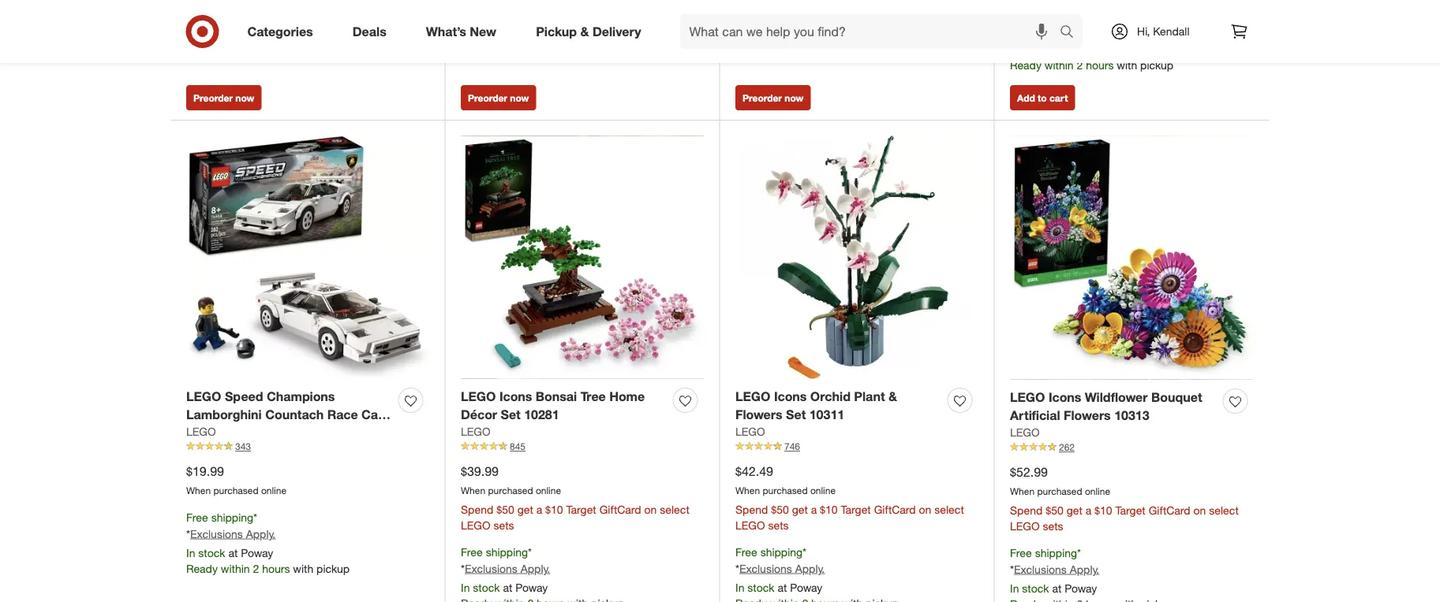 Task type: describe. For each thing, give the bounding box(es) containing it.
to
[[1038, 92, 1047, 104]]

lamborghini
[[186, 408, 262, 423]]

pickup inside free shipping * exclusions apply. in stock at  poway ready within 2 hours with pickup
[[1140, 58, 1173, 72]]

lego icons orchid plant & flowers set 10311 link
[[735, 388, 941, 424]]

cart
[[1050, 92, 1068, 104]]

free shipping * * exclusions apply. in stock at  poway ready within 2 hours with pickup
[[186, 511, 350, 576]]

2 preorder now button from the left
[[461, 85, 536, 111]]

sets for $52.99
[[1043, 520, 1063, 534]]

bonsai
[[536, 390, 577, 405]]

giftcard for 10281
[[599, 503, 641, 517]]

sets for $39.99
[[494, 519, 514, 533]]

date:
[[772, 5, 794, 16]]

1/1/2024
[[797, 5, 835, 16]]

free shipping * exclusions apply. in stock at  poway ready within 2 hours with pickup
[[1010, 7, 1173, 72]]

what's new link
[[413, 14, 516, 49]]

at for lego icons wildflower bouquet artificial flowers 10313
[[1052, 582, 1062, 596]]

deals
[[353, 24, 386, 39]]

lego icons wildflower bouquet artificial flowers 10313 link
[[1010, 389, 1217, 425]]

search button
[[1053, 14, 1091, 52]]

shipping for lego icons bonsai tree home décor set 10281
[[486, 546, 528, 560]]

exclusions apply. link for lego icons bonsai tree home décor set 10281
[[465, 562, 550, 576]]

0 vertical spatial &
[[580, 24, 589, 39]]

stock inside free shipping * exclusions apply. in stock at  poway ready within 2 hours with pickup
[[1022, 42, 1049, 56]]

icons for 10311
[[774, 390, 807, 405]]

76908
[[210, 426, 245, 441]]

stock inside free shipping * * exclusions apply. in stock at  poway ready within 2 hours with pickup
[[198, 547, 225, 560]]

categories
[[247, 24, 313, 39]]

in for lego icons wildflower bouquet artificial flowers 10313
[[1010, 582, 1019, 596]]

apply. inside free shipping * * exclusions apply. in stock at  poway ready within 2 hours with pickup
[[246, 528, 276, 541]]

in inside free shipping * exclusions apply. in stock at  poway ready within 2 hours with pickup
[[1010, 42, 1019, 56]]

race
[[327, 408, 358, 423]]

in stock at  poway for $39.99
[[461, 581, 548, 595]]

plant
[[854, 390, 885, 405]]

online for $19.99
[[261, 485, 286, 497]]

$10 for $39.99
[[545, 503, 563, 517]]

spend for $52.99
[[1010, 504, 1043, 518]]

poway for lego icons orchid plant & flowers set 10311
[[790, 581, 823, 595]]

10313
[[1114, 408, 1149, 424]]

lego for lego speed champions lamborghini countach race car set 76908
[[186, 390, 221, 405]]

add to cart
[[1017, 92, 1068, 104]]

$10 for $42.49
[[820, 503, 838, 517]]

orchid
[[810, 390, 851, 405]]

décor
[[461, 408, 497, 423]]

speed
[[225, 390, 263, 405]]

in inside free shipping * * exclusions apply. in stock at  poway ready within 2 hours with pickup
[[186, 547, 195, 560]]

lego icons bonsai tree home décor set 10281 link
[[461, 388, 667, 424]]

at for lego icons bonsai tree home décor set 10281
[[503, 581, 512, 595]]

hi, kendall
[[1137, 24, 1190, 38]]

apply. for lego icons orchid plant & flowers set 10311
[[795, 562, 825, 576]]

target for 10311
[[841, 503, 871, 517]]

lego icons orchid plant & flowers set 10311
[[735, 390, 897, 423]]

10281
[[524, 408, 559, 423]]

purchased for $42.49
[[763, 485, 808, 497]]

kendall
[[1153, 24, 1190, 38]]

release date: 1/1/2024
[[735, 5, 835, 16]]

stock for lego icons orchid plant & flowers set 10311
[[748, 581, 775, 595]]

new
[[470, 24, 496, 39]]

exclusions for lego icons wildflower bouquet artificial flowers 10313
[[1014, 563, 1067, 577]]

pickup & delivery
[[536, 24, 641, 39]]

lego for lego icons bonsai tree home décor set 10281
[[461, 390, 496, 405]]

$52.99 when purchased online spend $50 get a $10 target giftcard on select lego sets
[[1010, 465, 1239, 534]]

with inside free shipping * exclusions apply. in stock at  poway ready within 2 hours with pickup
[[1117, 58, 1137, 72]]

now for 3rd preorder now button from right
[[235, 92, 254, 104]]

poway for lego icons bonsai tree home décor set 10281
[[516, 581, 548, 595]]

champions
[[267, 390, 335, 405]]

bouquet
[[1151, 390, 1202, 406]]

343
[[235, 441, 251, 453]]

preorder now for third preorder now button from the left
[[743, 92, 804, 104]]

poway for lego icons wildflower bouquet artificial flowers 10313
[[1065, 582, 1097, 596]]

ready inside free shipping * * exclusions apply. in stock at  poway ready within 2 hours with pickup
[[186, 562, 218, 576]]

when for $52.99
[[1010, 486, 1035, 498]]

within inside free shipping * * exclusions apply. in stock at  poway ready within 2 hours with pickup
[[221, 562, 250, 576]]

categories link
[[234, 14, 333, 49]]

lego speed champions lamborghini countach race car set 76908
[[186, 390, 383, 441]]

shipping inside free shipping * * exclusions apply. in stock at  poway ready within 2 hours with pickup
[[211, 511, 253, 525]]

on for lego icons bonsai tree home décor set 10281
[[644, 503, 657, 517]]

343 link
[[186, 440, 429, 454]]

in stock at  poway for $52.99
[[1010, 582, 1097, 596]]

What can we help you find? suggestions appear below search field
[[680, 14, 1064, 49]]

hours inside free shipping * exclusions apply. in stock at  poway ready within 2 hours with pickup
[[1086, 58, 1114, 72]]

purchased for $39.99
[[488, 485, 533, 497]]

lego for lego "link" for lego speed champions lamborghini countach race car set 76908
[[186, 425, 216, 439]]

lego link for lego icons orchid plant & flowers set 10311
[[735, 424, 765, 440]]

lego speed champions lamborghini countach race car set 76908 link
[[186, 388, 392, 441]]

home
[[609, 390, 645, 405]]

lego for lego "link" for lego icons orchid plant & flowers set 10311
[[735, 425, 765, 439]]

flowers for 10313
[[1064, 408, 1111, 424]]

poway inside free shipping * exclusions apply. in stock at  poway ready within 2 hours with pickup
[[1065, 42, 1097, 56]]

a for $52.99
[[1086, 504, 1092, 518]]

now for 2nd preorder now button from the right
[[510, 92, 529, 104]]

set inside lego speed champions lamborghini countach race car set 76908
[[186, 426, 206, 441]]

preorder for 2nd preorder now button from the right
[[468, 92, 507, 104]]

lego link for lego icons bonsai tree home décor set 10281
[[461, 424, 491, 440]]

icons for 10281
[[499, 390, 532, 405]]

what's new
[[426, 24, 496, 39]]

$50 for $52.99
[[1046, 504, 1064, 518]]

exclusions inside free shipping * exclusions apply. in stock at  poway ready within 2 hours with pickup
[[1014, 23, 1067, 37]]

search
[[1053, 25, 1091, 41]]

icons inside lego icons wildflower bouquet artificial flowers 10313
[[1049, 390, 1081, 406]]

lego for lego icons bonsai tree home décor set 10281's lego "link"
[[461, 425, 491, 439]]

on for lego icons wildflower bouquet artificial flowers 10313
[[1194, 504, 1206, 518]]

$50 for $39.99
[[497, 503, 514, 517]]

lego inside $42.49 when purchased online spend $50 get a $10 target giftcard on select lego sets
[[735, 519, 765, 533]]

shipping for lego icons wildflower bouquet artificial flowers 10313
[[1035, 547, 1077, 560]]

$42.49
[[735, 464, 773, 480]]

target inside $52.99 when purchased online spend $50 get a $10 target giftcard on select lego sets
[[1115, 504, 1146, 518]]

exclusions inside free shipping * * exclusions apply. in stock at  poway ready within 2 hours with pickup
[[190, 528, 243, 541]]

free shipping * * exclusions apply. for $39.99
[[461, 546, 550, 576]]

lego link for lego icons wildflower bouquet artificial flowers 10313
[[1010, 425, 1040, 441]]

get for $52.99
[[1067, 504, 1083, 518]]

wildflower
[[1085, 390, 1148, 406]]



Task type: locate. For each thing, give the bounding box(es) containing it.
shipping
[[1035, 7, 1077, 21], [211, 511, 253, 525], [486, 546, 528, 560], [760, 546, 803, 560], [1035, 547, 1077, 560]]

giftcard for 10311
[[874, 503, 916, 517]]

0 vertical spatial 2
[[1077, 58, 1083, 72]]

1 preorder from the left
[[193, 92, 233, 104]]

2 horizontal spatial $50
[[1046, 504, 1064, 518]]

$10 inside $42.49 when purchased online spend $50 get a $10 target giftcard on select lego sets
[[820, 503, 838, 517]]

giftcard inside $39.99 when purchased online spend $50 get a $10 target giftcard on select lego sets
[[599, 503, 641, 517]]

online inside $52.99 when purchased online spend $50 get a $10 target giftcard on select lego sets
[[1085, 486, 1110, 498]]

add to cart button
[[1010, 85, 1075, 111]]

*
[[1077, 7, 1081, 21], [253, 511, 257, 525], [186, 528, 190, 541], [528, 546, 532, 560], [803, 546, 806, 560], [1077, 547, 1081, 560], [461, 562, 465, 576], [735, 562, 739, 576], [1010, 563, 1014, 577]]

$50 for $42.49
[[771, 503, 789, 517]]

2 horizontal spatial select
[[1209, 504, 1239, 518]]

target for 10281
[[566, 503, 596, 517]]

when down $19.99
[[186, 485, 211, 497]]

set left 76908
[[186, 426, 206, 441]]

3 now from the left
[[785, 92, 804, 104]]

free for lego icons bonsai tree home décor set 10281
[[461, 546, 483, 560]]

select inside $42.49 when purchased online spend $50 get a $10 target giftcard on select lego sets
[[935, 503, 964, 517]]

3 preorder now from the left
[[743, 92, 804, 104]]

spend down $52.99 on the bottom of page
[[1010, 504, 1043, 518]]

purchased inside $39.99 when purchased online spend $50 get a $10 target giftcard on select lego sets
[[488, 485, 533, 497]]

a down 845 link
[[536, 503, 542, 517]]

845
[[510, 441, 526, 453]]

stock
[[1022, 42, 1049, 56], [198, 547, 225, 560], [473, 581, 500, 595], [748, 581, 775, 595], [1022, 582, 1049, 596]]

preorder now for 3rd preorder now button from right
[[193, 92, 254, 104]]

get inside $39.99 when purchased online spend $50 get a $10 target giftcard on select lego sets
[[517, 503, 533, 517]]

lego icons wildflower bouquet artificial flowers 10313
[[1010, 390, 1202, 424]]

1 horizontal spatial flowers
[[1064, 408, 1111, 424]]

262
[[1059, 442, 1075, 454]]

1 horizontal spatial set
[[501, 408, 521, 423]]

select inside $52.99 when purchased online spend $50 get a $10 target giftcard on select lego sets
[[1209, 504, 1239, 518]]

target down 845 link
[[566, 503, 596, 517]]

lego icons bonsai tree home décor set 10281
[[461, 390, 645, 423]]

when inside $42.49 when purchased online spend $50 get a $10 target giftcard on select lego sets
[[735, 485, 760, 497]]

apply. inside free shipping * exclusions apply. in stock at  poway ready within 2 hours with pickup
[[1070, 23, 1099, 37]]

2 horizontal spatial target
[[1115, 504, 1146, 518]]

1 horizontal spatial free shipping * * exclusions apply.
[[735, 546, 825, 576]]

1 horizontal spatial giftcard
[[874, 503, 916, 517]]

0 horizontal spatial 2
[[253, 562, 259, 576]]

0 horizontal spatial icons
[[499, 390, 532, 405]]

2 horizontal spatial set
[[786, 408, 806, 423]]

1 horizontal spatial 2
[[1077, 58, 1083, 72]]

select inside $39.99 when purchased online spend $50 get a $10 target giftcard on select lego sets
[[660, 503, 690, 517]]

on for lego icons orchid plant & flowers set 10311
[[919, 503, 931, 517]]

get down 746
[[792, 503, 808, 517]]

1 horizontal spatial pickup
[[1140, 58, 1173, 72]]

lego link down artificial
[[1010, 425, 1040, 441]]

exclusions apply. link for lego icons wildflower bouquet artificial flowers 10313
[[1014, 563, 1099, 577]]

within
[[1045, 58, 1074, 72], [221, 562, 250, 576]]

select for lego icons orchid plant & flowers set 10311
[[935, 503, 964, 517]]

2 horizontal spatial sets
[[1043, 520, 1063, 534]]

& right plant
[[889, 390, 897, 405]]

0 horizontal spatial $50
[[497, 503, 514, 517]]

online inside $19.99 when purchased online
[[261, 485, 286, 497]]

1 horizontal spatial with
[[1117, 58, 1137, 72]]

icons up 10281
[[499, 390, 532, 405]]

when
[[186, 485, 211, 497], [461, 485, 485, 497], [735, 485, 760, 497], [1010, 486, 1035, 498]]

1 horizontal spatial on
[[919, 503, 931, 517]]

ready inside free shipping * exclusions apply. in stock at  poway ready within 2 hours with pickup
[[1010, 58, 1042, 72]]

add
[[1017, 92, 1035, 104]]

$10 for $52.99
[[1095, 504, 1112, 518]]

a for $39.99
[[536, 503, 542, 517]]

set
[[501, 408, 521, 423], [786, 408, 806, 423], [186, 426, 206, 441]]

select
[[660, 503, 690, 517], [935, 503, 964, 517], [1209, 504, 1239, 518]]

hi,
[[1137, 24, 1150, 38]]

$19.99
[[186, 464, 224, 480]]

lego for lego icons orchid plant & flowers set 10311
[[735, 390, 771, 405]]

lego
[[186, 390, 221, 405], [461, 390, 496, 405], [735, 390, 771, 405], [1010, 390, 1045, 406], [186, 425, 216, 439], [461, 425, 491, 439], [735, 425, 765, 439], [1010, 426, 1040, 440], [461, 519, 491, 533], [735, 519, 765, 533], [1010, 520, 1040, 534]]

stock for lego icons wildflower bouquet artificial flowers 10313
[[1022, 582, 1049, 596]]

sets
[[494, 519, 514, 533], [768, 519, 789, 533], [1043, 520, 1063, 534]]

1 horizontal spatial $10
[[820, 503, 838, 517]]

sets down $52.99 on the bottom of page
[[1043, 520, 1063, 534]]

lego icons bonsai tree home décor set 10281 image
[[461, 136, 704, 379], [461, 136, 704, 379]]

2 now from the left
[[510, 92, 529, 104]]

target down the 746 link
[[841, 503, 871, 517]]

sets down $39.99
[[494, 519, 514, 533]]

at for lego icons orchid plant & flowers set 10311
[[778, 581, 787, 595]]

flowers
[[735, 408, 783, 423], [1064, 408, 1111, 424]]

purchased
[[213, 485, 259, 497], [488, 485, 533, 497], [763, 485, 808, 497], [1037, 486, 1082, 498]]

in stock at  poway
[[461, 581, 548, 595], [735, 581, 823, 595], [1010, 582, 1097, 596]]

spend for $39.99
[[461, 503, 494, 517]]

purchased down $19.99
[[213, 485, 259, 497]]

delivery
[[593, 24, 641, 39]]

free for lego icons wildflower bouquet artificial flowers 10313
[[1010, 547, 1032, 560]]

within inside free shipping * exclusions apply. in stock at  poway ready within 2 hours with pickup
[[1045, 58, 1074, 72]]

pickup inside free shipping * * exclusions apply. in stock at  poway ready within 2 hours with pickup
[[317, 562, 350, 576]]

1 vertical spatial &
[[889, 390, 897, 405]]

0 horizontal spatial preorder
[[193, 92, 233, 104]]

preorder
[[193, 92, 233, 104], [468, 92, 507, 104], [743, 92, 782, 104]]

online up free shipping * * exclusions apply. in stock at  poway ready within 2 hours with pickup
[[261, 485, 286, 497]]

purchased inside $19.99 when purchased online
[[213, 485, 259, 497]]

spend down $39.99
[[461, 503, 494, 517]]

2 inside free shipping * exclusions apply. in stock at  poway ready within 2 hours with pickup
[[1077, 58, 1083, 72]]

online down the 746 link
[[810, 485, 836, 497]]

$50
[[497, 503, 514, 517], [771, 503, 789, 517], [1046, 504, 1064, 518]]

set for 10281
[[501, 408, 521, 423]]

1 vertical spatial pickup
[[317, 562, 350, 576]]

free shipping * * exclusions apply.
[[461, 546, 550, 576], [735, 546, 825, 576], [1010, 547, 1099, 577]]

lego link for lego speed champions lamborghini countach race car set 76908
[[186, 424, 216, 440]]

with inside free shipping * * exclusions apply. in stock at  poway ready within 2 hours with pickup
[[293, 562, 313, 576]]

$50 inside $42.49 when purchased online spend $50 get a $10 target giftcard on select lego sets
[[771, 503, 789, 517]]

online inside $39.99 when purchased online spend $50 get a $10 target giftcard on select lego sets
[[536, 485, 561, 497]]

deals link
[[339, 14, 406, 49]]

icons left 'orchid' in the bottom right of the page
[[774, 390, 807, 405]]

0 horizontal spatial preorder now button
[[186, 85, 261, 111]]

online
[[261, 485, 286, 497], [536, 485, 561, 497], [810, 485, 836, 497], [1085, 486, 1110, 498]]

0 horizontal spatial sets
[[494, 519, 514, 533]]

sets for $42.49
[[768, 519, 789, 533]]

get down 262
[[1067, 504, 1083, 518]]

1 preorder now from the left
[[193, 92, 254, 104]]

when inside $19.99 when purchased online
[[186, 485, 211, 497]]

preorder now
[[193, 92, 254, 104], [468, 92, 529, 104], [743, 92, 804, 104]]

at inside free shipping * exclusions apply. in stock at  poway ready within 2 hours with pickup
[[1052, 42, 1062, 56]]

free for lego icons orchid plant & flowers set 10311
[[735, 546, 757, 560]]

purchased down $52.99 on the bottom of page
[[1037, 486, 1082, 498]]

0 horizontal spatial with
[[293, 562, 313, 576]]

online inside $42.49 when purchased online spend $50 get a $10 target giftcard on select lego sets
[[810, 485, 836, 497]]

lego inside lego icons wildflower bouquet artificial flowers 10313
[[1010, 390, 1045, 406]]

0 horizontal spatial flowers
[[735, 408, 783, 423]]

free
[[1010, 7, 1032, 21], [186, 511, 208, 525], [461, 546, 483, 560], [735, 546, 757, 560], [1010, 547, 1032, 560]]

purchased inside $52.99 when purchased online spend $50 get a $10 target giftcard on select lego sets
[[1037, 486, 1082, 498]]

set left 10281
[[501, 408, 521, 423]]

0 horizontal spatial giftcard
[[599, 503, 641, 517]]

preorder for third preorder now button from the left
[[743, 92, 782, 104]]

1 horizontal spatial preorder
[[468, 92, 507, 104]]

set left 10311
[[786, 408, 806, 423]]

lego speed champions lamborghini countach race car set 76908 image
[[186, 136, 429, 379], [186, 136, 429, 379]]

giftcard down 262 'link' on the right of the page
[[1149, 504, 1191, 518]]

2 horizontal spatial get
[[1067, 504, 1083, 518]]

$39.99 when purchased online spend $50 get a $10 target giftcard on select lego sets
[[461, 464, 690, 533]]

2 horizontal spatial spend
[[1010, 504, 1043, 518]]

$39.99
[[461, 464, 499, 480]]

a inside $52.99 when purchased online spend $50 get a $10 target giftcard on select lego sets
[[1086, 504, 1092, 518]]

in for lego icons orchid plant & flowers set 10311
[[735, 581, 744, 595]]

1 horizontal spatial within
[[1045, 58, 1074, 72]]

1 horizontal spatial now
[[510, 92, 529, 104]]

get inside $42.49 when purchased online spend $50 get a $10 target giftcard on select lego sets
[[792, 503, 808, 517]]

stock for lego icons bonsai tree home décor set 10281
[[473, 581, 500, 595]]

on
[[644, 503, 657, 517], [919, 503, 931, 517], [1194, 504, 1206, 518]]

when down the "$42.49"
[[735, 485, 760, 497]]

lego link down 'décor'
[[461, 424, 491, 440]]

purchased down $39.99
[[488, 485, 533, 497]]

flowers down wildflower
[[1064, 408, 1111, 424]]

0 horizontal spatial hours
[[262, 562, 290, 576]]

set inside lego icons orchid plant & flowers set 10311
[[786, 408, 806, 423]]

exclusions for lego icons bonsai tree home décor set 10281
[[465, 562, 518, 576]]

1 vertical spatial hours
[[262, 562, 290, 576]]

$10 down 845 link
[[545, 503, 563, 517]]

0 horizontal spatial now
[[235, 92, 254, 104]]

get for $39.99
[[517, 503, 533, 517]]

2 horizontal spatial now
[[785, 92, 804, 104]]

& inside lego icons orchid plant & flowers set 10311
[[889, 390, 897, 405]]

pickup
[[536, 24, 577, 39]]

on inside $42.49 when purchased online spend $50 get a $10 target giftcard on select lego sets
[[919, 503, 931, 517]]

845 link
[[461, 440, 704, 454]]

preorder for 3rd preorder now button from right
[[193, 92, 233, 104]]

giftcard down 845 link
[[599, 503, 641, 517]]

flowers inside lego icons wildflower bouquet artificial flowers 10313
[[1064, 408, 1111, 424]]

1 preorder now button from the left
[[186, 85, 261, 111]]

a for $42.49
[[811, 503, 817, 517]]

1 vertical spatial ready
[[186, 562, 218, 576]]

* inside free shipping * exclusions apply. in stock at  poway ready within 2 hours with pickup
[[1077, 7, 1081, 21]]

exclusions apply. link for lego speed champions lamborghini countach race car set 76908
[[190, 528, 276, 541]]

car
[[361, 408, 383, 423]]

&
[[580, 24, 589, 39], [889, 390, 897, 405]]

select for lego icons wildflower bouquet artificial flowers 10313
[[1209, 504, 1239, 518]]

pickup
[[1140, 58, 1173, 72], [317, 562, 350, 576]]

lego link
[[186, 424, 216, 440], [461, 424, 491, 440], [735, 424, 765, 440], [1010, 425, 1040, 441]]

get inside $52.99 when purchased online spend $50 get a $10 target giftcard on select lego sets
[[1067, 504, 1083, 518]]

spend inside $52.99 when purchased online spend $50 get a $10 target giftcard on select lego sets
[[1010, 504, 1043, 518]]

0 vertical spatial ready
[[1010, 58, 1042, 72]]

1 horizontal spatial preorder now button
[[461, 85, 536, 111]]

sets inside $39.99 when purchased online spend $50 get a $10 target giftcard on select lego sets
[[494, 519, 514, 533]]

0 horizontal spatial &
[[580, 24, 589, 39]]

2 horizontal spatial on
[[1194, 504, 1206, 518]]

sets inside $42.49 when purchased online spend $50 get a $10 target giftcard on select lego sets
[[768, 519, 789, 533]]

2 horizontal spatial icons
[[1049, 390, 1081, 406]]

lego inside lego speed champions lamborghini countach race car set 76908
[[186, 390, 221, 405]]

a inside $39.99 when purchased online spend $50 get a $10 target giftcard on select lego sets
[[536, 503, 542, 517]]

$50 down the "$42.49"
[[771, 503, 789, 517]]

1 horizontal spatial ready
[[1010, 58, 1042, 72]]

0 horizontal spatial set
[[186, 426, 206, 441]]

free shipping * * exclusions apply. for $42.49
[[735, 546, 825, 576]]

$10 inside $39.99 when purchased online spend $50 get a $10 target giftcard on select lego sets
[[545, 503, 563, 517]]

0 horizontal spatial a
[[536, 503, 542, 517]]

0 vertical spatial hours
[[1086, 58, 1114, 72]]

lego inside $52.99 when purchased online spend $50 get a $10 target giftcard on select lego sets
[[1010, 520, 1040, 534]]

get
[[517, 503, 533, 517], [792, 503, 808, 517], [1067, 504, 1083, 518]]

2 horizontal spatial free shipping * * exclusions apply.
[[1010, 547, 1099, 577]]

preorder now for 2nd preorder now button from the right
[[468, 92, 529, 104]]

when inside $39.99 when purchased online spend $50 get a $10 target giftcard on select lego sets
[[461, 485, 485, 497]]

1 horizontal spatial hours
[[1086, 58, 1114, 72]]

spend for $42.49
[[735, 503, 768, 517]]

$10 down 262 'link' on the right of the page
[[1095, 504, 1112, 518]]

when inside $52.99 when purchased online spend $50 get a $10 target giftcard on select lego sets
[[1010, 486, 1035, 498]]

hours
[[1086, 58, 1114, 72], [262, 562, 290, 576]]

1 horizontal spatial select
[[935, 503, 964, 517]]

2 horizontal spatial preorder now
[[743, 92, 804, 104]]

0 horizontal spatial target
[[566, 503, 596, 517]]

apply. for lego icons bonsai tree home décor set 10281
[[521, 562, 550, 576]]

now for third preorder now button from the left
[[785, 92, 804, 104]]

lego icons wildflower bouquet artificial flowers 10313 image
[[1010, 136, 1254, 380], [1010, 136, 1254, 380]]

0 horizontal spatial on
[[644, 503, 657, 517]]

2 horizontal spatial preorder
[[743, 92, 782, 104]]

online down 262 'link' on the right of the page
[[1085, 486, 1110, 498]]

get down 845 in the left bottom of the page
[[517, 503, 533, 517]]

when for $42.49
[[735, 485, 760, 497]]

spend
[[461, 503, 494, 517], [735, 503, 768, 517], [1010, 504, 1043, 518]]

spend down the "$42.49"
[[735, 503, 768, 517]]

0 horizontal spatial in stock at  poway
[[461, 581, 548, 595]]

a inside $42.49 when purchased online spend $50 get a $10 target giftcard on select lego sets
[[811, 503, 817, 517]]

now
[[235, 92, 254, 104], [510, 92, 529, 104], [785, 92, 804, 104]]

in stock at  poway for $42.49
[[735, 581, 823, 595]]

shipping inside free shipping * exclusions apply. in stock at  poway ready within 2 hours with pickup
[[1035, 7, 1077, 21]]

$10 inside $52.99 when purchased online spend $50 get a $10 target giftcard on select lego sets
[[1095, 504, 1112, 518]]

2 horizontal spatial giftcard
[[1149, 504, 1191, 518]]

pickup & delivery link
[[523, 14, 661, 49]]

select for lego icons bonsai tree home décor set 10281
[[660, 503, 690, 517]]

2 horizontal spatial preorder now button
[[735, 85, 811, 111]]

2 horizontal spatial $10
[[1095, 504, 1112, 518]]

0 horizontal spatial select
[[660, 503, 690, 517]]

a down the 746 link
[[811, 503, 817, 517]]

sets down the "$42.49"
[[768, 519, 789, 533]]

lego inside $39.99 when purchased online spend $50 get a $10 target giftcard on select lego sets
[[461, 519, 491, 533]]

flowers inside lego icons orchid plant & flowers set 10311
[[735, 408, 783, 423]]

free shipping * * exclusions apply. for $52.99
[[1010, 547, 1099, 577]]

at inside free shipping * * exclusions apply. in stock at  poway ready within 2 hours with pickup
[[228, 547, 238, 560]]

sets inside $52.99 when purchased online spend $50 get a $10 target giftcard on select lego sets
[[1043, 520, 1063, 534]]

icons inside lego icons orchid plant & flowers set 10311
[[774, 390, 807, 405]]

1 horizontal spatial a
[[811, 503, 817, 517]]

$19.99 when purchased online
[[186, 464, 286, 497]]

1 horizontal spatial icons
[[774, 390, 807, 405]]

flowers for set
[[735, 408, 783, 423]]

target
[[566, 503, 596, 517], [841, 503, 871, 517], [1115, 504, 1146, 518]]

2 preorder now from the left
[[468, 92, 529, 104]]

on inside $39.99 when purchased online spend $50 get a $10 target giftcard on select lego sets
[[644, 503, 657, 517]]

when for $39.99
[[461, 485, 485, 497]]

poway inside free shipping * * exclusions apply. in stock at  poway ready within 2 hours with pickup
[[241, 547, 273, 560]]

purchased inside $42.49 when purchased online spend $50 get a $10 target giftcard on select lego sets
[[763, 485, 808, 497]]

hours inside free shipping * * exclusions apply. in stock at  poway ready within 2 hours with pickup
[[262, 562, 290, 576]]

spend inside $42.49 when purchased online spend $50 get a $10 target giftcard on select lego sets
[[735, 503, 768, 517]]

3 preorder now button from the left
[[735, 85, 811, 111]]

$42.49 when purchased online spend $50 get a $10 target giftcard on select lego sets
[[735, 464, 964, 533]]

exclusions apply. link for lego icons orchid plant & flowers set 10311
[[739, 562, 825, 576]]

$50 down $39.99
[[497, 503, 514, 517]]

0 vertical spatial with
[[1117, 58, 1137, 72]]

a down 262 'link' on the right of the page
[[1086, 504, 1092, 518]]

giftcard
[[599, 503, 641, 517], [874, 503, 916, 517], [1149, 504, 1191, 518]]

262 link
[[1010, 441, 1254, 455]]

lego inside lego icons orchid plant & flowers set 10311
[[735, 390, 771, 405]]

1 vertical spatial within
[[221, 562, 250, 576]]

lego for lego icons wildflower bouquet artificial flowers 10313
[[1010, 390, 1045, 406]]

icons
[[499, 390, 532, 405], [774, 390, 807, 405], [1049, 390, 1081, 406]]

set for 10311
[[786, 408, 806, 423]]

get for $42.49
[[792, 503, 808, 517]]

1 horizontal spatial $50
[[771, 503, 789, 517]]

flowers up the "$42.49"
[[735, 408, 783, 423]]

1 now from the left
[[235, 92, 254, 104]]

purchased down the "$42.49"
[[763, 485, 808, 497]]

target inside $39.99 when purchased online spend $50 get a $10 target giftcard on select lego sets
[[566, 503, 596, 517]]

what's
[[426, 24, 466, 39]]

lego inside lego icons bonsai tree home décor set 10281
[[461, 390, 496, 405]]

on inside $52.99 when purchased online spend $50 get a $10 target giftcard on select lego sets
[[1194, 504, 1206, 518]]

when for $19.99
[[186, 485, 211, 497]]

1 horizontal spatial target
[[841, 503, 871, 517]]

$50 inside $39.99 when purchased online spend $50 get a $10 target giftcard on select lego sets
[[497, 503, 514, 517]]

artificial
[[1010, 408, 1060, 424]]

purchased for $52.99
[[1037, 486, 1082, 498]]

free inside free shipping * exclusions apply. in stock at  poway ready within 2 hours with pickup
[[1010, 7, 1032, 21]]

poway
[[1065, 42, 1097, 56], [241, 547, 273, 560], [516, 581, 548, 595], [790, 581, 823, 595], [1065, 582, 1097, 596]]

lego icons orchid plant & flowers set 10311 image
[[735, 136, 979, 379], [735, 136, 979, 379]]

at
[[1052, 42, 1062, 56], [228, 547, 238, 560], [503, 581, 512, 595], [778, 581, 787, 595], [1052, 582, 1062, 596]]

online down 845 link
[[536, 485, 561, 497]]

2 preorder from the left
[[468, 92, 507, 104]]

a
[[536, 503, 542, 517], [811, 503, 817, 517], [1086, 504, 1092, 518]]

in
[[1010, 42, 1019, 56], [186, 547, 195, 560], [461, 581, 470, 595], [735, 581, 744, 595], [1010, 582, 1019, 596]]

target down 262 'link' on the right of the page
[[1115, 504, 1146, 518]]

2 inside free shipping * * exclusions apply. in stock at  poway ready within 2 hours with pickup
[[253, 562, 259, 576]]

0 horizontal spatial pickup
[[317, 562, 350, 576]]

release
[[735, 5, 769, 16]]

when down $39.99
[[461, 485, 485, 497]]

tree
[[581, 390, 606, 405]]

$10 down the 746 link
[[820, 503, 838, 517]]

preorder now button
[[186, 85, 261, 111], [461, 85, 536, 111], [735, 85, 811, 111]]

0 horizontal spatial ready
[[186, 562, 218, 576]]

free inside free shipping * * exclusions apply. in stock at  poway ready within 2 hours with pickup
[[186, 511, 208, 525]]

0 horizontal spatial spend
[[461, 503, 494, 517]]

shipping for lego icons orchid plant & flowers set 10311
[[760, 546, 803, 560]]

giftcard inside $42.49 when purchased online spend $50 get a $10 target giftcard on select lego sets
[[874, 503, 916, 517]]

$50 down $52.99 on the bottom of page
[[1046, 504, 1064, 518]]

0 vertical spatial within
[[1045, 58, 1074, 72]]

1 horizontal spatial in stock at  poway
[[735, 581, 823, 595]]

0 horizontal spatial within
[[221, 562, 250, 576]]

icons up artificial
[[1049, 390, 1081, 406]]

2 horizontal spatial in stock at  poway
[[1010, 582, 1097, 596]]

0 vertical spatial pickup
[[1140, 58, 1173, 72]]

3 preorder from the left
[[743, 92, 782, 104]]

746
[[784, 441, 800, 453]]

& right the pickup
[[580, 24, 589, 39]]

0 horizontal spatial $10
[[545, 503, 563, 517]]

exclusions for lego icons orchid plant & flowers set 10311
[[739, 562, 792, 576]]

0 horizontal spatial preorder now
[[193, 92, 254, 104]]

ready
[[1010, 58, 1042, 72], [186, 562, 218, 576]]

set inside lego icons bonsai tree home décor set 10281
[[501, 408, 521, 423]]

giftcard down the 746 link
[[874, 503, 916, 517]]

1 vertical spatial with
[[293, 562, 313, 576]]

giftcard inside $52.99 when purchased online spend $50 get a $10 target giftcard on select lego sets
[[1149, 504, 1191, 518]]

0 horizontal spatial get
[[517, 503, 533, 517]]

online for $42.49
[[810, 485, 836, 497]]

countach
[[265, 408, 324, 423]]

apply.
[[1070, 23, 1099, 37], [246, 528, 276, 541], [521, 562, 550, 576], [795, 562, 825, 576], [1070, 563, 1099, 577]]

purchased for $19.99
[[213, 485, 259, 497]]

lego link up the "$42.49"
[[735, 424, 765, 440]]

target inside $42.49 when purchased online spend $50 get a $10 target giftcard on select lego sets
[[841, 503, 871, 517]]

spend inside $39.99 when purchased online spend $50 get a $10 target giftcard on select lego sets
[[461, 503, 494, 517]]

apply. for lego icons wildflower bouquet artificial flowers 10313
[[1070, 563, 1099, 577]]

0 horizontal spatial free shipping * * exclusions apply.
[[461, 546, 550, 576]]

1 horizontal spatial &
[[889, 390, 897, 405]]

online for $52.99
[[1085, 486, 1110, 498]]

1 horizontal spatial sets
[[768, 519, 789, 533]]

icons inside lego icons bonsai tree home décor set 10281
[[499, 390, 532, 405]]

2 horizontal spatial a
[[1086, 504, 1092, 518]]

$52.99
[[1010, 465, 1048, 481]]

lego link down lamborghini
[[186, 424, 216, 440]]

when down $52.99 on the bottom of page
[[1010, 486, 1035, 498]]

exclusions apply. link
[[1014, 23, 1099, 37], [190, 528, 276, 541], [465, 562, 550, 576], [739, 562, 825, 576], [1014, 563, 1099, 577]]

$10
[[545, 503, 563, 517], [820, 503, 838, 517], [1095, 504, 1112, 518]]

746 link
[[735, 440, 979, 454]]

lego for lego "link" associated with lego icons wildflower bouquet artificial flowers 10313
[[1010, 426, 1040, 440]]

1 vertical spatial 2
[[253, 562, 259, 576]]

online for $39.99
[[536, 485, 561, 497]]

1 horizontal spatial preorder now
[[468, 92, 529, 104]]

in for lego icons bonsai tree home décor set 10281
[[461, 581, 470, 595]]

10311
[[809, 408, 845, 423]]

$50 inside $52.99 when purchased online spend $50 get a $10 target giftcard on select lego sets
[[1046, 504, 1064, 518]]

1 horizontal spatial get
[[792, 503, 808, 517]]

1 horizontal spatial spend
[[735, 503, 768, 517]]



Task type: vqa. For each thing, say whether or not it's contained in the screenshot.
the right select
yes



